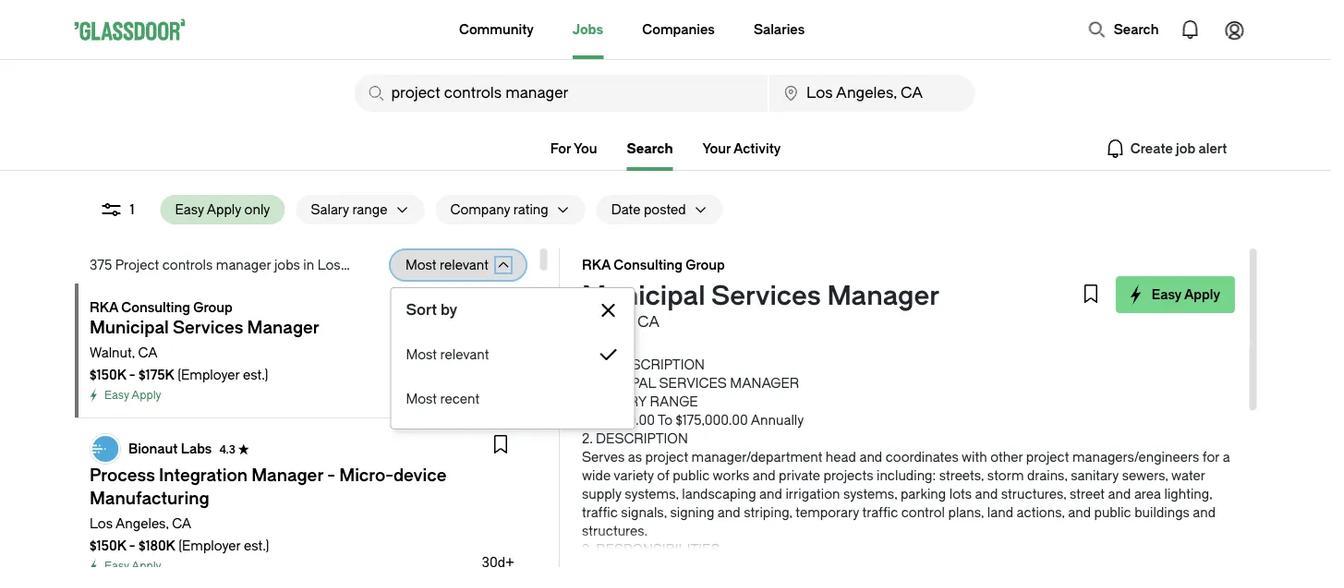 Task type: describe. For each thing, give the bounding box(es) containing it.
none field 'search location'
[[770, 75, 975, 112]]

los angeles, ca $150k - $180k (employer est.)
[[89, 516, 269, 553]]

posted
[[644, 202, 686, 217]]

by
[[441, 302, 458, 319]]

lighting,
[[1164, 486, 1212, 502]]

rka for rka consulting group municipal services manager walnut, ca
[[582, 257, 610, 273]]

and up 'land'
[[975, 486, 998, 502]]

services
[[711, 281, 821, 312]]

serves
[[582, 449, 624, 465]]

buildings
[[1134, 505, 1189, 520]]

annually
[[750, 413, 804, 428]]

salary
[[592, 394, 646, 409]]

responsibilities
[[596, 542, 720, 557]]

irrigation
[[785, 486, 840, 502]]

sewers,
[[1122, 468, 1168, 483]]

project
[[115, 257, 159, 273]]

range
[[352, 202, 388, 217]]

sort
[[406, 302, 437, 319]]

water
[[1171, 468, 1205, 483]]

(employer inside the los angeles, ca $150k - $180k (employer est.)
[[178, 538, 240, 553]]

labs
[[180, 441, 211, 456]]

most for most relevant button
[[406, 347, 437, 362]]

easy inside easy apply only button
[[175, 202, 204, 217]]

only
[[244, 202, 270, 217]]

$150k inside the los angeles, ca $150k - $180k (employer est.)
[[89, 538, 126, 553]]

most relevant inside button
[[406, 347, 489, 362]]

for
[[1202, 449, 1219, 465]]

1 vertical spatial description
[[596, 431, 688, 446]]

and up striping,
[[759, 486, 782, 502]]

managers/engineers
[[1072, 449, 1199, 465]]

est.) inside the los angeles, ca $150k - $180k (employer est.)
[[243, 538, 269, 553]]

and down lighting,
[[1193, 505, 1216, 520]]

- inside the los angeles, ca $150k - $180k (employer est.)
[[129, 538, 135, 553]]

job
[[582, 357, 609, 372]]

easy apply button
[[1116, 276, 1235, 313]]

0 horizontal spatial search
[[627, 141, 673, 156]]

for you link
[[550, 141, 597, 156]]

ca inside "walnut, ca $150k - $175k (employer est.)"
[[138, 345, 157, 360]]

jobs list element
[[74, 284, 540, 568]]

most relevant inside dropdown button
[[405, 257, 488, 273]]

of
[[657, 468, 669, 483]]

coordinates
[[885, 449, 958, 465]]

apply inside button
[[207, 202, 241, 217]]

apply inside button
[[1184, 287, 1220, 302]]

projects
[[823, 468, 873, 483]]

apply inside jobs list element
[[131, 389, 161, 402]]

ca inside the rka consulting group municipal services manager walnut, ca
[[637, 314, 659, 331]]

bionaut
[[128, 441, 177, 456]]

community
[[459, 22, 534, 37]]

and down "street"
[[1068, 505, 1091, 520]]

2.
[[582, 431, 592, 446]]

$150k inside "walnut, ca $150k - $175k (employer est.)"
[[89, 367, 126, 383]]

easy apply inside button
[[1152, 287, 1220, 302]]

company
[[450, 202, 510, 217]]

and down manager/department
[[752, 468, 775, 483]]

rka consulting group municipal services manager walnut, ca
[[582, 257, 939, 331]]

easy apply only
[[175, 202, 270, 217]]

most inside dropdown button
[[405, 257, 436, 273]]

most relevant button
[[391, 333, 634, 377]]

jobs link
[[573, 0, 604, 59]]

group for rka consulting group municipal services manager walnut, ca
[[685, 257, 725, 273]]

4.3
[[219, 443, 235, 456]]

municipal
[[582, 281, 705, 312]]

30d+
[[481, 384, 514, 399]]

2 systems, from the left
[[843, 486, 897, 502]]

manager
[[827, 281, 939, 312]]

recent
[[440, 391, 480, 407]]

actions,
[[1016, 505, 1065, 520]]

head
[[825, 449, 856, 465]]

temporary
[[795, 505, 859, 520]]

easy inside jobs list element
[[104, 389, 129, 402]]

manager
[[216, 257, 271, 273]]

and left area
[[1108, 486, 1131, 502]]

wide
[[582, 468, 610, 483]]

company rating button
[[436, 195, 549, 225]]

activity
[[734, 141, 781, 156]]

with
[[961, 449, 987, 465]]

salary range
[[311, 202, 388, 217]]

works
[[712, 468, 749, 483]]

bionaut labs logo image
[[90, 434, 120, 464]]

angeles, inside the los angeles, ca $150k - $180k (employer est.)
[[115, 516, 168, 531]]

parking
[[900, 486, 946, 502]]

signing
[[670, 505, 714, 520]]

ca up sort
[[399, 257, 419, 273]]

land
[[987, 505, 1013, 520]]

$175,000.00
[[675, 413, 748, 428]]

1.
[[582, 394, 589, 409]]

a
[[1223, 449, 1230, 465]]

supply
[[582, 486, 621, 502]]

structures,
[[1001, 486, 1066, 502]]

for you
[[550, 141, 597, 156]]

signals,
[[621, 505, 667, 520]]

salaries link
[[754, 0, 805, 59]]

3.
[[582, 542, 593, 557]]

date posted button
[[597, 195, 686, 225]]

walnut, inside the rka consulting group municipal services manager walnut, ca
[[582, 314, 633, 331]]

bionaut labs 4.3 ★
[[128, 441, 249, 456]]



Task type: locate. For each thing, give the bounding box(es) containing it.
project up of
[[645, 449, 688, 465]]

(employer inside "walnut, ca $150k - $175k (employer est.)"
[[177, 367, 239, 383]]

systems, up signals,
[[624, 486, 678, 502]]

most down sort
[[406, 347, 437, 362]]

companies
[[642, 22, 715, 37]]

company rating
[[450, 202, 549, 217]]

group for rka consulting group
[[193, 300, 232, 315]]

lots
[[949, 486, 972, 502]]

1 project from the left
[[645, 449, 688, 465]]

variety
[[613, 468, 654, 483]]

1 $150k from the top
[[89, 367, 126, 383]]

group down controls
[[193, 300, 232, 315]]

and down landscaping
[[717, 505, 740, 520]]

1 horizontal spatial angeles,
[[343, 257, 396, 273]]

easy apply inside jobs list element
[[104, 389, 161, 402]]

1 horizontal spatial search
[[1114, 22, 1159, 37]]

$150,000.00
[[582, 413, 655, 428]]

description up as
[[596, 431, 688, 446]]

angeles, up $180k
[[115, 516, 168, 531]]

your activity link
[[703, 141, 781, 156]]

rating
[[514, 202, 549, 217]]

1 horizontal spatial easy apply
[[1152, 287, 1220, 302]]

1 vertical spatial relevant
[[440, 347, 489, 362]]

- inside "walnut, ca $150k - $175k (employer est.)"
[[129, 367, 135, 383]]

2 $150k from the top
[[89, 538, 126, 553]]

1 vertical spatial search
[[627, 141, 673, 156]]

2 vertical spatial easy
[[104, 389, 129, 402]]

$180k
[[138, 538, 175, 553]]

0 vertical spatial (employer
[[177, 367, 239, 383]]

manager/department
[[691, 449, 822, 465]]

0 vertical spatial angeles,
[[343, 257, 396, 273]]

0 vertical spatial easy
[[175, 202, 204, 217]]

control
[[901, 505, 945, 520]]

as
[[628, 449, 642, 465]]

0 horizontal spatial consulting
[[121, 300, 190, 315]]

consulting inside the rka consulting group municipal services manager walnut, ca
[[613, 257, 682, 273]]

including:
[[876, 468, 936, 483]]

1 vertical spatial (employer
[[178, 538, 240, 553]]

1 horizontal spatial rka
[[582, 257, 610, 273]]

most for the most recent button at left
[[406, 391, 437, 407]]

los inside the los angeles, ca $150k - $180k (employer est.)
[[89, 516, 112, 531]]

systems, down projects at right bottom
[[843, 486, 897, 502]]

and
[[859, 449, 882, 465], [752, 468, 775, 483], [759, 486, 782, 502], [975, 486, 998, 502], [1108, 486, 1131, 502], [717, 505, 740, 520], [1068, 505, 1091, 520], [1193, 505, 1216, 520]]

-
[[129, 367, 135, 383], [129, 538, 135, 553]]

1 vertical spatial public
[[1094, 505, 1131, 520]]

0 vertical spatial walnut,
[[582, 314, 633, 331]]

consulting for rka consulting group
[[121, 300, 190, 315]]

(employer right $175k
[[177, 367, 239, 383]]

1 vertical spatial los
[[89, 516, 112, 531]]

1 vertical spatial most
[[406, 347, 437, 362]]

most recent button
[[391, 377, 634, 421]]

0 horizontal spatial walnut,
[[89, 345, 134, 360]]

other
[[990, 449, 1023, 465]]

consulting for rka consulting group municipal services manager walnut, ca
[[613, 257, 682, 273]]

1 traffic from the left
[[582, 505, 617, 520]]

companies link
[[642, 0, 715, 59]]

None field
[[354, 75, 768, 112], [770, 75, 975, 112]]

most up sort
[[405, 257, 436, 273]]

1 vertical spatial most relevant
[[406, 347, 489, 362]]

and up projects at right bottom
[[859, 449, 882, 465]]

0 horizontal spatial los
[[89, 516, 112, 531]]

most recent
[[406, 391, 480, 407]]

- left $180k
[[129, 538, 135, 553]]

1 vertical spatial est.)
[[243, 538, 269, 553]]

1 vertical spatial rka
[[89, 300, 118, 315]]

rka
[[582, 257, 610, 273], [89, 300, 118, 315]]

jobs
[[573, 22, 604, 37]]

your
[[703, 141, 731, 156]]

search button
[[1079, 11, 1168, 48]]

0 vertical spatial los
[[317, 257, 340, 273]]

1 none field from the left
[[354, 75, 768, 112]]

job description municipal services manager 1. salary range $150,000.00 to $175,000.00 annually 2. description serves as project manager/department head and coordinates with other project managers/engineers for a wide variety of public works and private projects including: streets, storm drains, sanitary sewers, water supply systems, landscaping and irrigation systems, parking lots and structures, street and area lighting, traffic signals, signing and striping, temporary traffic control plans, land actions, and public buildings and structures. 3. responsibilities
[[582, 357, 1230, 557]]

most relevant down 'by'
[[406, 347, 489, 362]]

$150k left $180k
[[89, 538, 126, 553]]

2 project from the left
[[1026, 449, 1069, 465]]

0 vertical spatial most
[[405, 257, 436, 273]]

rka up close dropdown icon
[[582, 257, 610, 273]]

salaries
[[754, 22, 805, 37]]

0 horizontal spatial easy apply
[[104, 389, 161, 402]]

1 vertical spatial angeles,
[[115, 516, 168, 531]]

relevant inside most relevant button
[[440, 347, 489, 362]]

0 vertical spatial most relevant
[[405, 257, 488, 273]]

rka down 375
[[89, 300, 118, 315]]

easy inside easy apply button
[[1152, 287, 1181, 302]]

(employer right $180k
[[178, 538, 240, 553]]

controls
[[162, 257, 212, 273]]

0 vertical spatial rka
[[582, 257, 610, 273]]

consulting inside jobs list element
[[121, 300, 190, 315]]

sort by
[[406, 302, 458, 319]]

manager
[[730, 376, 799, 391]]

2 vertical spatial most
[[406, 391, 437, 407]]

relevant inside most relevant dropdown button
[[439, 257, 488, 273]]

salary
[[311, 202, 349, 217]]

apply
[[207, 202, 241, 217], [1184, 287, 1220, 302], [131, 389, 161, 402]]

1 vertical spatial easy
[[1152, 287, 1181, 302]]

traffic down supply
[[582, 505, 617, 520]]

walnut, down rka consulting group
[[89, 345, 134, 360]]

group down posted
[[685, 257, 725, 273]]

easy apply
[[1152, 287, 1220, 302], [104, 389, 161, 402]]

project up drains, in the right bottom of the page
[[1026, 449, 1069, 465]]

1 vertical spatial walnut,
[[89, 345, 134, 360]]

est.) inside "walnut, ca $150k - $175k (employer est.)"
[[243, 367, 268, 383]]

consulting
[[613, 257, 682, 273], [121, 300, 190, 315]]

2 traffic from the left
[[862, 505, 898, 520]]

angeles, down range
[[343, 257, 396, 273]]

1 systems, from the left
[[624, 486, 678, 502]]

structures.
[[582, 523, 647, 539]]

1 horizontal spatial walnut,
[[582, 314, 633, 331]]

jobs
[[274, 257, 300, 273]]

rka inside jobs list element
[[89, 300, 118, 315]]

los right in
[[317, 257, 340, 273]]

375 project controls manager jobs in los angeles, ca
[[89, 257, 419, 273]]

0 vertical spatial group
[[685, 257, 725, 273]]

0 horizontal spatial easy
[[104, 389, 129, 402]]

0 vertical spatial relevant
[[439, 257, 488, 273]]

storm
[[987, 468, 1024, 483]]

- left $175k
[[129, 367, 135, 383]]

Search location field
[[770, 75, 975, 112]]

375
[[89, 257, 112, 273]]

your activity
[[703, 141, 781, 156]]

project
[[645, 449, 688, 465], [1026, 449, 1069, 465]]

none field search keyword
[[354, 75, 768, 112]]

1 horizontal spatial none field
[[770, 75, 975, 112]]

close dropdown image
[[597, 299, 619, 322]]

traffic left the control
[[862, 505, 898, 520]]

0 vertical spatial consulting
[[613, 257, 682, 273]]

most relevant up 'by'
[[405, 257, 488, 273]]

most left recent
[[406, 391, 437, 407]]

1 horizontal spatial systems,
[[843, 486, 897, 502]]

ca down municipal
[[637, 314, 659, 331]]

consulting up municipal
[[613, 257, 682, 273]]

date posted
[[611, 202, 686, 217]]

sort by list box
[[391, 333, 634, 421]]

striping,
[[743, 505, 792, 520]]

area
[[1134, 486, 1161, 502]]

drains,
[[1027, 468, 1067, 483]]

most relevant
[[405, 257, 488, 273], [406, 347, 489, 362]]

public down "street"
[[1094, 505, 1131, 520]]

1 vertical spatial -
[[129, 538, 135, 553]]

public right of
[[672, 468, 709, 483]]

rka for rka consulting group
[[89, 300, 118, 315]]

★
[[238, 443, 249, 456]]

walnut,
[[582, 314, 633, 331], [89, 345, 134, 360]]

1 horizontal spatial consulting
[[613, 257, 682, 273]]

search inside button
[[1114, 22, 1159, 37]]

streets,
[[939, 468, 984, 483]]

ca up $180k
[[172, 516, 191, 531]]

1 horizontal spatial traffic
[[862, 505, 898, 520]]

0 horizontal spatial none field
[[354, 75, 768, 112]]

0 vertical spatial est.)
[[243, 367, 268, 383]]

2 vertical spatial apply
[[131, 389, 161, 402]]

description up services
[[612, 357, 704, 372]]

most
[[405, 257, 436, 273], [406, 347, 437, 362], [406, 391, 437, 407]]

(employer
[[177, 367, 239, 383], [178, 538, 240, 553]]

most relevant button
[[390, 250, 488, 280]]

1 horizontal spatial project
[[1026, 449, 1069, 465]]

$175k
[[138, 367, 174, 383]]

angeles,
[[343, 257, 396, 273], [115, 516, 168, 531]]

private
[[778, 468, 820, 483]]

1 horizontal spatial public
[[1094, 505, 1131, 520]]

you
[[574, 141, 597, 156]]

rka inside the rka consulting group municipal services manager walnut, ca
[[582, 257, 610, 273]]

2 horizontal spatial easy
[[1152, 287, 1181, 302]]

ca
[[399, 257, 419, 273], [637, 314, 659, 331], [138, 345, 157, 360], [172, 516, 191, 531]]

public
[[672, 468, 709, 483], [1094, 505, 1131, 520]]

2 none field from the left
[[770, 75, 975, 112]]

to
[[657, 413, 672, 428]]

0 horizontal spatial public
[[672, 468, 709, 483]]

0 vertical spatial apply
[[207, 202, 241, 217]]

relevant up 'by'
[[439, 257, 488, 273]]

group inside the rka consulting group municipal services manager walnut, ca
[[685, 257, 725, 273]]

los
[[317, 257, 340, 273], [89, 516, 112, 531]]

relevant
[[439, 257, 488, 273], [440, 347, 489, 362]]

walnut, inside "walnut, ca $150k - $175k (employer est.)"
[[89, 345, 134, 360]]

1 vertical spatial consulting
[[121, 300, 190, 315]]

range
[[649, 394, 698, 409]]

0 horizontal spatial group
[[193, 300, 232, 315]]

1 horizontal spatial easy
[[175, 202, 204, 217]]

relevant up recent
[[440, 347, 489, 362]]

0 horizontal spatial traffic
[[582, 505, 617, 520]]

$150k
[[89, 367, 126, 383], [89, 538, 126, 553]]

group inside jobs list element
[[193, 300, 232, 315]]

0 horizontal spatial systems,
[[624, 486, 678, 502]]

consulting down project
[[121, 300, 190, 315]]

1 horizontal spatial apply
[[207, 202, 241, 217]]

0 vertical spatial public
[[672, 468, 709, 483]]

1 vertical spatial group
[[193, 300, 232, 315]]

community link
[[459, 0, 534, 59]]

1 vertical spatial $150k
[[89, 538, 126, 553]]

0 horizontal spatial rka
[[89, 300, 118, 315]]

salary range button
[[296, 195, 388, 225]]

1 horizontal spatial los
[[317, 257, 340, 273]]

1 - from the top
[[129, 367, 135, 383]]

0 vertical spatial search
[[1114, 22, 1159, 37]]

0 vertical spatial description
[[612, 357, 704, 372]]

ca inside the los angeles, ca $150k - $180k (employer est.)
[[172, 516, 191, 531]]

1 vertical spatial apply
[[1184, 287, 1220, 302]]

0 vertical spatial easy apply
[[1152, 287, 1220, 302]]

2 - from the top
[[129, 538, 135, 553]]

1 vertical spatial easy apply
[[104, 389, 161, 402]]

los down bionaut labs logo
[[89, 516, 112, 531]]

Search keyword field
[[354, 75, 768, 112]]

date
[[611, 202, 641, 217]]

sanitary
[[1071, 468, 1119, 483]]

$150k left $175k
[[89, 367, 126, 383]]

easy apply only button
[[160, 195, 285, 225]]

2 horizontal spatial apply
[[1184, 287, 1220, 302]]

landscaping
[[682, 486, 756, 502]]

description
[[612, 357, 704, 372], [596, 431, 688, 446]]

0 horizontal spatial angeles,
[[115, 516, 168, 531]]

1
[[130, 202, 134, 217]]

rka consulting group
[[89, 300, 232, 315]]

1 horizontal spatial group
[[685, 257, 725, 273]]

walnut, down municipal
[[582, 314, 633, 331]]

walnut, ca $150k - $175k (employer est.)
[[89, 345, 268, 383]]

0 horizontal spatial apply
[[131, 389, 161, 402]]

0 horizontal spatial project
[[645, 449, 688, 465]]

0 vertical spatial $150k
[[89, 367, 126, 383]]

search link
[[627, 141, 673, 171]]

ca up $175k
[[138, 345, 157, 360]]

0 vertical spatial -
[[129, 367, 135, 383]]



Task type: vqa. For each thing, say whether or not it's contained in the screenshot.
the right Search
yes



